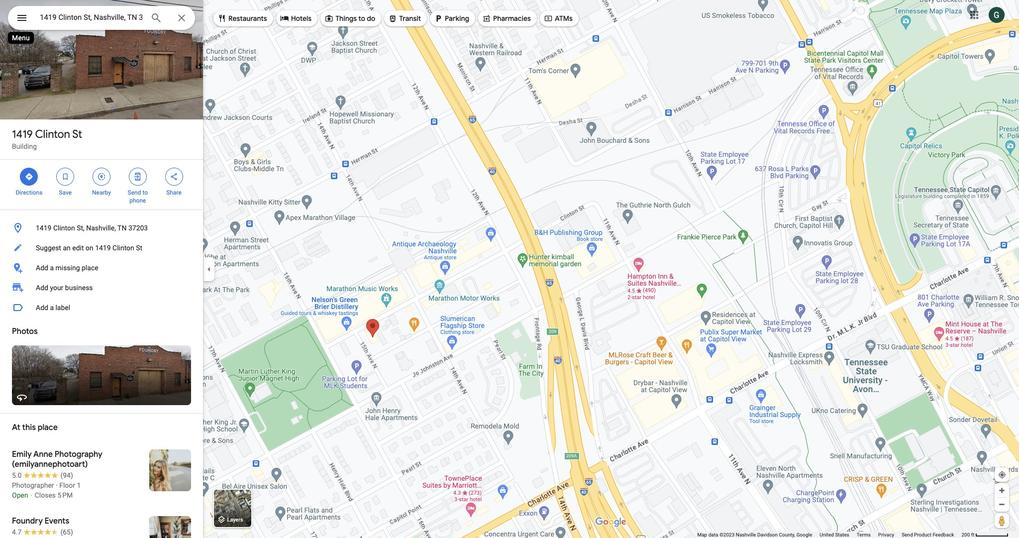 Task type: describe. For each thing, give the bounding box(es) containing it.
nearby
[[92, 189, 111, 196]]

37203
[[128, 224, 148, 232]]

restaurants
[[228, 14, 267, 23]]

200 ft button
[[962, 532, 1009, 538]]

1419 for st,
[[36, 224, 51, 232]]


[[544, 13, 553, 24]]

0 horizontal spatial place
[[38, 423, 58, 433]]

this
[[22, 423, 36, 433]]

terms button
[[857, 532, 871, 538]]

united
[[820, 532, 834, 538]]

add a missing place button
[[0, 258, 203, 278]]

suggest an edit on 1419 clinton st button
[[0, 238, 203, 258]]


[[325, 13, 334, 24]]


[[16, 11, 28, 25]]

⋅
[[30, 491, 33, 499]]

add a label button
[[0, 298, 203, 318]]

an
[[63, 244, 71, 252]]

tn
[[118, 224, 127, 232]]

county,
[[779, 532, 796, 538]]

label
[[55, 304, 70, 312]]

©2023
[[720, 532, 735, 538]]

footer inside google maps element
[[698, 532, 962, 538]]

zoom in image
[[999, 487, 1006, 494]]

 things to do
[[325, 13, 375, 24]]

to inside "send to phone"
[[143, 189, 148, 196]]


[[388, 13, 397, 24]]

1419 clinton st building
[[12, 127, 82, 150]]

do
[[367, 14, 375, 23]]

st inside "1419 clinton st building"
[[72, 127, 82, 141]]

floor
[[59, 481, 75, 489]]

 atms
[[544, 13, 573, 24]]

photographer
[[12, 481, 54, 489]]

google account: greg robinson  
(robinsongreg175@gmail.com) image
[[989, 7, 1005, 23]]

200 ft
[[962, 532, 975, 538]]

transit
[[399, 14, 421, 23]]

add for add a missing place
[[36, 264, 48, 272]]

5.0
[[12, 471, 22, 479]]

pharmacies
[[493, 14, 531, 23]]

1419 clinton st, nashville, tn 37203 button
[[0, 218, 203, 238]]


[[170, 171, 178, 182]]

1419 clinton st, nashville, tn 37203
[[36, 224, 148, 232]]

united states
[[820, 532, 850, 538]]


[[434, 13, 443, 24]]

layers
[[227, 517, 243, 523]]

1419 Clinton St, Nashville, TN 37203 field
[[8, 6, 195, 30]]

phone
[[130, 197, 146, 204]]

privacy
[[878, 532, 895, 538]]

1419 inside button
[[95, 244, 111, 252]]


[[133, 171, 142, 182]]

add for add your business
[[36, 284, 48, 292]]

united states button
[[820, 532, 850, 538]]


[[61, 171, 70, 182]]

google maps element
[[0, 0, 1019, 538]]

map
[[698, 532, 707, 538]]

(94)
[[60, 471, 73, 479]]

emily
[[12, 449, 32, 459]]

photographer · floor 1 open ⋅ closes 5 pm
[[12, 481, 81, 499]]

suggest an edit on 1419 clinton st
[[36, 244, 142, 252]]

4.7
[[12, 528, 22, 536]]

anne
[[33, 449, 53, 459]]

200
[[962, 532, 970, 538]]

collapse side panel image
[[204, 264, 215, 275]]


[[280, 13, 289, 24]]

clinton inside button
[[113, 244, 134, 252]]

davidson
[[758, 532, 778, 538]]

atms
[[555, 14, 573, 23]]

directions
[[16, 189, 42, 196]]

 search field
[[8, 6, 195, 32]]

terms
[[857, 532, 871, 538]]

google
[[797, 532, 812, 538]]

nashville,
[[86, 224, 116, 232]]

map data ©2023 nashville davidson county, google
[[698, 532, 812, 538]]

suggest
[[36, 244, 61, 252]]



Task type: vqa. For each thing, say whether or not it's contained in the screenshot.
bottom Dining
no



Task type: locate. For each thing, give the bounding box(es) containing it.
2 horizontal spatial 1419
[[95, 244, 111, 252]]

add left your
[[36, 284, 48, 292]]

0 horizontal spatial send
[[128, 189, 141, 196]]

1 vertical spatial add
[[36, 284, 48, 292]]

0 vertical spatial a
[[50, 264, 54, 272]]

feedback
[[933, 532, 954, 538]]

2 vertical spatial 1419
[[95, 244, 111, 252]]

1 horizontal spatial 1419
[[36, 224, 51, 232]]

to inside  things to do
[[359, 14, 365, 23]]

1419 for st
[[12, 127, 33, 141]]

1419 clinton st main content
[[0, 0, 203, 538]]

st
[[72, 127, 82, 141], [136, 244, 142, 252]]

to up phone
[[143, 189, 148, 196]]

clinton down "tn"
[[113, 244, 134, 252]]

 restaurants
[[218, 13, 267, 24]]

0 vertical spatial send
[[128, 189, 141, 196]]

states
[[835, 532, 850, 538]]

(65)
[[60, 528, 73, 536]]

0 vertical spatial place
[[82, 264, 98, 272]]

1 horizontal spatial place
[[82, 264, 98, 272]]

send up phone
[[128, 189, 141, 196]]

send inside button
[[902, 532, 913, 538]]

product
[[914, 532, 932, 538]]

clinton left st,
[[53, 224, 75, 232]]

nashville
[[736, 532, 756, 538]]

1 vertical spatial to
[[143, 189, 148, 196]]

place right this
[[38, 423, 58, 433]]

clinton
[[35, 127, 70, 141], [53, 224, 75, 232], [113, 244, 134, 252]]

2 vertical spatial clinton
[[113, 244, 134, 252]]

missing
[[55, 264, 80, 272]]

0 vertical spatial 1419
[[12, 127, 33, 141]]

1 horizontal spatial st
[[136, 244, 142, 252]]

a inside add a missing place button
[[50, 264, 54, 272]]

1419 up suggest
[[36, 224, 51, 232]]

place inside button
[[82, 264, 98, 272]]

send to phone
[[128, 189, 148, 204]]

clinton up "building"
[[35, 127, 70, 141]]

parking
[[445, 14, 469, 23]]

1 horizontal spatial to
[[359, 14, 365, 23]]

1 vertical spatial a
[[50, 304, 54, 312]]


[[25, 171, 34, 182]]

a left missing
[[50, 264, 54, 272]]

building
[[12, 142, 37, 150]]

foundry
[[12, 516, 43, 526]]

clinton inside 'button'
[[53, 224, 75, 232]]

events
[[45, 516, 69, 526]]

a
[[50, 264, 54, 272], [50, 304, 54, 312]]

1 vertical spatial 1419
[[36, 224, 51, 232]]

clinton for st
[[35, 127, 70, 141]]

2 a from the top
[[50, 304, 54, 312]]

show street view coverage image
[[995, 513, 1009, 528]]

·
[[56, 481, 58, 489]]

add
[[36, 264, 48, 272], [36, 284, 48, 292], [36, 304, 48, 312]]

open
[[12, 491, 28, 499]]

at this place
[[12, 423, 58, 433]]

add a missing place
[[36, 264, 98, 272]]

1419 right on
[[95, 244, 111, 252]]

4.7 stars 65 reviews image
[[12, 527, 73, 537]]

to
[[359, 14, 365, 23], [143, 189, 148, 196]]

actions for 1419 clinton st region
[[0, 160, 203, 210]]

0 horizontal spatial to
[[143, 189, 148, 196]]

a inside add a label button
[[50, 304, 54, 312]]

send
[[128, 189, 141, 196], [902, 532, 913, 538]]

 parking
[[434, 13, 469, 24]]

0 vertical spatial st
[[72, 127, 82, 141]]

emily anne photography (emilyannephotoart)
[[12, 449, 102, 469]]

a left 'label'
[[50, 304, 54, 312]]

1 horizontal spatial send
[[902, 532, 913, 538]]

add a label
[[36, 304, 70, 312]]


[[218, 13, 226, 24]]

send inside "send to phone"
[[128, 189, 141, 196]]

0 horizontal spatial st
[[72, 127, 82, 141]]

0 horizontal spatial 1419
[[12, 127, 33, 141]]


[[482, 13, 491, 24]]

 transit
[[388, 13, 421, 24]]

1 vertical spatial st
[[136, 244, 142, 252]]

foundry events
[[12, 516, 69, 526]]

on
[[86, 244, 93, 252]]

add for add a label
[[36, 304, 48, 312]]

send product feedback button
[[902, 532, 954, 538]]

privacy button
[[878, 532, 895, 538]]

to left do
[[359, 14, 365, 23]]

5 pm
[[58, 491, 73, 499]]

at
[[12, 423, 20, 433]]

footer
[[698, 532, 962, 538]]

None field
[[40, 11, 142, 23]]

1419 inside "1419 clinton st building"
[[12, 127, 33, 141]]

share
[[166, 189, 182, 196]]

footer containing map data ©2023 nashville davidson county, google
[[698, 532, 962, 538]]

 pharmacies
[[482, 13, 531, 24]]

zoom out image
[[999, 501, 1006, 508]]

st,
[[77, 224, 85, 232]]

send product feedback
[[902, 532, 954, 538]]

ft
[[972, 532, 975, 538]]

place down on
[[82, 264, 98, 272]]

1 vertical spatial place
[[38, 423, 58, 433]]

photography
[[55, 449, 102, 459]]

clinton for st,
[[53, 224, 75, 232]]

3 add from the top
[[36, 304, 48, 312]]

 hotels
[[280, 13, 312, 24]]

0 vertical spatial add
[[36, 264, 48, 272]]

send left product
[[902, 532, 913, 538]]

none field inside 1419 clinton st, nashville, tn 37203 field
[[40, 11, 142, 23]]

hotels
[[291, 14, 312, 23]]

a for missing
[[50, 264, 54, 272]]

business
[[65, 284, 93, 292]]

photos
[[12, 327, 38, 336]]

1 vertical spatial clinton
[[53, 224, 75, 232]]

your
[[50, 284, 63, 292]]

2 vertical spatial add
[[36, 304, 48, 312]]

1 add from the top
[[36, 264, 48, 272]]

a for label
[[50, 304, 54, 312]]

place
[[82, 264, 98, 272], [38, 423, 58, 433]]


[[97, 171, 106, 182]]

(emilyannephotoart)
[[12, 459, 88, 469]]

add down suggest
[[36, 264, 48, 272]]

save
[[59, 189, 72, 196]]

add your business link
[[0, 278, 203, 298]]

closes
[[35, 491, 56, 499]]

5.0 stars 94 reviews image
[[12, 470, 73, 480]]

1419 up "building"
[[12, 127, 33, 141]]

add left 'label'
[[36, 304, 48, 312]]

0 vertical spatial to
[[359, 14, 365, 23]]

1 vertical spatial send
[[902, 532, 913, 538]]

1419 inside 'button'
[[36, 224, 51, 232]]

send for send product feedback
[[902, 532, 913, 538]]

0 vertical spatial clinton
[[35, 127, 70, 141]]

send for send to phone
[[128, 189, 141, 196]]

1
[[77, 481, 81, 489]]

show your location image
[[998, 470, 1007, 479]]

1 a from the top
[[50, 264, 54, 272]]

clinton inside "1419 clinton st building"
[[35, 127, 70, 141]]

things
[[336, 14, 357, 23]]

add your business
[[36, 284, 93, 292]]

 button
[[8, 6, 36, 32]]

st inside button
[[136, 244, 142, 252]]

data
[[709, 532, 719, 538]]

edit
[[72, 244, 84, 252]]

2 add from the top
[[36, 284, 48, 292]]



